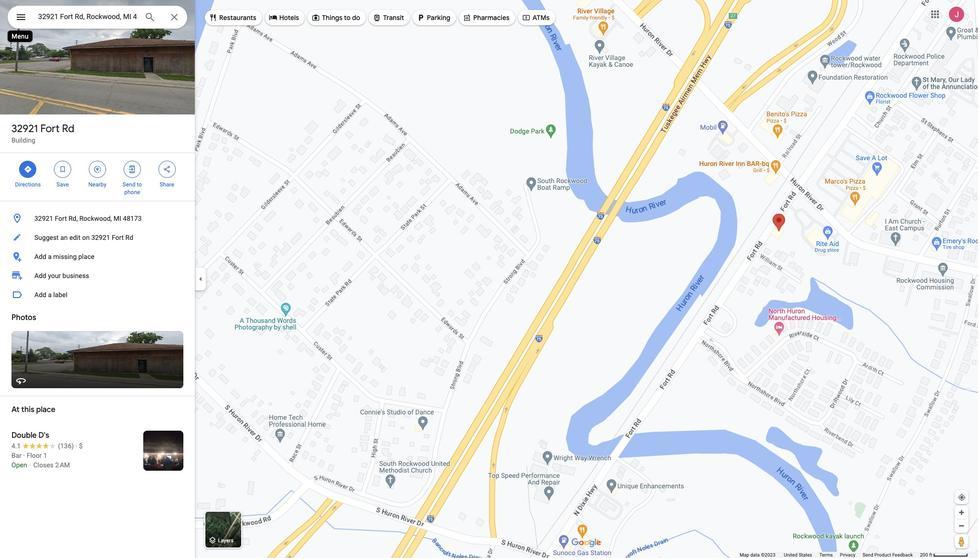 Task type: describe. For each thing, give the bounding box(es) containing it.
privacy button
[[840, 553, 856, 559]]

200 ft
[[920, 553, 933, 558]]

rd inside button
[[125, 234, 133, 242]]

fort inside suggest an edit on 32921 fort rd button
[[112, 234, 124, 242]]

fort for rd
[[40, 122, 60, 136]]


[[417, 12, 425, 23]]

footer inside the google maps element
[[740, 553, 920, 559]]


[[24, 164, 32, 175]]

on
[[82, 234, 90, 242]]

directions
[[15, 182, 41, 188]]

double
[[11, 431, 37, 441]]

save
[[57, 182, 69, 188]]

1 vertical spatial place
[[36, 406, 55, 415]]


[[373, 12, 381, 23]]

feedback
[[893, 553, 913, 558]]

suggest an edit on 32921 fort rd button
[[0, 228, 195, 247]]

4.1
[[11, 443, 21, 450]]

building
[[11, 137, 35, 144]]

 button
[[8, 6, 34, 31]]


[[128, 164, 137, 175]]

hotels
[[279, 13, 299, 22]]

share
[[160, 182, 174, 188]]

send product feedback
[[863, 553, 913, 558]]

united
[[784, 553, 798, 558]]

 pharmacies
[[463, 12, 510, 23]]

floor
[[27, 452, 42, 460]]

add for add a missing place
[[34, 253, 46, 261]]

ft
[[930, 553, 933, 558]]

google maps element
[[0, 0, 978, 559]]

things
[[322, 13, 343, 22]]

at this place
[[11, 406, 55, 415]]

rockwood,
[[79, 215, 112, 223]]

place inside "button"
[[78, 253, 94, 261]]

transit
[[383, 13, 404, 22]]

bar · floor 1 open ⋅ closes 2 am
[[11, 452, 70, 470]]


[[163, 164, 171, 175]]

united states
[[784, 553, 812, 558]]

photos
[[11, 313, 36, 323]]

 restaurants
[[209, 12, 256, 23]]

add for add a label
[[34, 291, 46, 299]]

united states button
[[784, 553, 812, 559]]

· inside bar · floor 1 open ⋅ closes 2 am
[[23, 452, 25, 460]]

show your location image
[[958, 494, 966, 503]]

closes
[[33, 462, 54, 470]]

privacy
[[840, 553, 856, 558]]

a for label
[[48, 291, 52, 299]]

send product feedback button
[[863, 553, 913, 559]]

add your business
[[34, 272, 89, 280]]

rd,
[[69, 215, 78, 223]]


[[58, 164, 67, 175]]

rd inside 32921 fort rd building
[[62, 122, 74, 136]]

add your business link
[[0, 267, 195, 286]]

32921 Fort Rd, Rockwood, MI 48173 field
[[8, 6, 187, 29]]

4.1 stars 136 reviews image
[[11, 442, 74, 451]]

32921 for rd
[[11, 122, 38, 136]]

add a label button
[[0, 286, 195, 305]]

atms
[[533, 13, 550, 22]]

collapse side panel image
[[195, 274, 206, 285]]

layers
[[218, 539, 234, 545]]

to inside send to phone
[[137, 182, 142, 188]]

add for add your business
[[34, 272, 46, 280]]

business
[[62, 272, 89, 280]]

©2023
[[761, 553, 776, 558]]

terms
[[820, 553, 833, 558]]

d's
[[38, 431, 49, 441]]

open
[[11, 462, 27, 470]]

phone
[[124, 189, 140, 196]]

2 vertical spatial 32921
[[91, 234, 110, 242]]

actions for 32921 fort rd region
[[0, 153, 195, 201]]

 search field
[[8, 6, 187, 31]]

 things to do
[[312, 12, 360, 23]]

map
[[740, 553, 749, 558]]

none field inside 32921 fort rd, rockwood, mi 48173 field
[[38, 11, 137, 22]]

fort for rd,
[[55, 215, 67, 223]]



Task type: locate. For each thing, give the bounding box(es) containing it.
send for send to phone
[[123, 182, 135, 188]]

1 horizontal spatial to
[[344, 13, 351, 22]]

1 horizontal spatial send
[[863, 553, 874, 558]]

(136)
[[58, 443, 74, 450]]

$
[[79, 443, 83, 450]]

fort up 
[[40, 122, 60, 136]]

32921 up building
[[11, 122, 38, 136]]

1 vertical spatial a
[[48, 291, 52, 299]]


[[463, 12, 471, 23]]

suggest
[[34, 234, 59, 242]]

price: inexpensive image
[[79, 443, 83, 450]]

fort left rd,
[[55, 215, 67, 223]]

1
[[43, 452, 47, 460]]

double d's
[[11, 431, 49, 441]]

32921
[[11, 122, 38, 136], [34, 215, 53, 223], [91, 234, 110, 242]]

send inside button
[[863, 553, 874, 558]]

0 horizontal spatial to
[[137, 182, 142, 188]]

0 vertical spatial a
[[48, 253, 52, 261]]

 parking
[[417, 12, 450, 23]]

32921 fort rd, rockwood, mi 48173
[[34, 215, 142, 223]]

fort inside 32921 fort rd, rockwood, mi 48173 button
[[55, 215, 67, 223]]

rd down 48173
[[125, 234, 133, 242]]

0 horizontal spatial place
[[36, 406, 55, 415]]

states
[[799, 553, 812, 558]]

add left label
[[34, 291, 46, 299]]

32921 fort rd building
[[11, 122, 74, 144]]

· right the bar
[[23, 452, 25, 460]]

terms button
[[820, 553, 833, 559]]

add a missing place button
[[0, 247, 195, 267]]

zoom out image
[[958, 523, 965, 530]]

1 vertical spatial 32921
[[34, 215, 53, 223]]

·
[[76, 443, 77, 450], [23, 452, 25, 460]]

None field
[[38, 11, 137, 22]]

1 horizontal spatial rd
[[125, 234, 133, 242]]

1 vertical spatial to
[[137, 182, 142, 188]]

a left missing
[[48, 253, 52, 261]]

fort inside 32921 fort rd building
[[40, 122, 60, 136]]

an
[[60, 234, 68, 242]]

 hotels
[[269, 12, 299, 23]]

 atms
[[522, 12, 550, 23]]

2 add from the top
[[34, 272, 46, 280]]

2 am
[[55, 462, 70, 470]]

a left label
[[48, 291, 52, 299]]

48173
[[123, 215, 142, 223]]

fort down mi
[[112, 234, 124, 242]]

to up phone at the left of the page
[[137, 182, 142, 188]]

2 vertical spatial add
[[34, 291, 46, 299]]

200 ft button
[[920, 553, 968, 558]]

· $
[[76, 443, 83, 450]]

0 vertical spatial ·
[[76, 443, 77, 450]]

rd up 
[[62, 122, 74, 136]]

to inside  things to do
[[344, 13, 351, 22]]

2 vertical spatial fort
[[112, 234, 124, 242]]

send
[[123, 182, 135, 188], [863, 553, 874, 558]]

a for missing
[[48, 253, 52, 261]]

0 horizontal spatial send
[[123, 182, 135, 188]]

32921 up the suggest
[[34, 215, 53, 223]]

add a label
[[34, 291, 67, 299]]

place right "this"
[[36, 406, 55, 415]]

product
[[875, 553, 891, 558]]

send inside send to phone
[[123, 182, 135, 188]]

32921 fort rd, rockwood, mi 48173 button
[[0, 209, 195, 228]]

32921 inside 32921 fort rd building
[[11, 122, 38, 136]]

· left $ at the bottom left of the page
[[76, 443, 77, 450]]

a inside add a missing place "button"
[[48, 253, 52, 261]]

32921 right on
[[91, 234, 110, 242]]

1 vertical spatial ·
[[23, 452, 25, 460]]

footer
[[740, 553, 920, 559]]


[[522, 12, 531, 23]]

1 vertical spatial send
[[863, 553, 874, 558]]

200
[[920, 553, 928, 558]]

parking
[[427, 13, 450, 22]]

a inside add a label button
[[48, 291, 52, 299]]

rd
[[62, 122, 74, 136], [125, 234, 133, 242]]

mi
[[114, 215, 121, 223]]

google account: james peterson  
(james.peterson1902@gmail.com) image
[[949, 7, 965, 22]]

1 vertical spatial add
[[34, 272, 46, 280]]

send up phone at the left of the page
[[123, 182, 135, 188]]

0 vertical spatial to
[[344, 13, 351, 22]]

restaurants
[[219, 13, 256, 22]]

nearby
[[88, 182, 106, 188]]

0 vertical spatial place
[[78, 253, 94, 261]]

this
[[21, 406, 34, 415]]

1 add from the top
[[34, 253, 46, 261]]

 transit
[[373, 12, 404, 23]]

32921 fort rd main content
[[0, 0, 195, 559]]

add inside add a missing place "button"
[[34, 253, 46, 261]]

2 a from the top
[[48, 291, 52, 299]]


[[269, 12, 277, 23]]

do
[[352, 13, 360, 22]]

add inside add a label button
[[34, 291, 46, 299]]


[[93, 164, 102, 175]]

missing
[[53, 253, 77, 261]]

suggest an edit on 32921 fort rd
[[34, 234, 133, 242]]

to
[[344, 13, 351, 22], [137, 182, 142, 188]]

1 horizontal spatial place
[[78, 253, 94, 261]]

1 vertical spatial fort
[[55, 215, 67, 223]]

show street view coverage image
[[955, 535, 969, 549]]

add left your on the left of the page
[[34, 272, 46, 280]]

your
[[48, 272, 61, 280]]

0 vertical spatial rd
[[62, 122, 74, 136]]

0 vertical spatial fort
[[40, 122, 60, 136]]

send left "product"
[[863, 553, 874, 558]]

a
[[48, 253, 52, 261], [48, 291, 52, 299]]

1 horizontal spatial ·
[[76, 443, 77, 450]]

add a missing place
[[34, 253, 94, 261]]

add inside add your business "link"
[[34, 272, 46, 280]]

to left the do
[[344, 13, 351, 22]]

pharmacies
[[473, 13, 510, 22]]

send to phone
[[123, 182, 142, 196]]

add
[[34, 253, 46, 261], [34, 272, 46, 280], [34, 291, 46, 299]]

place down on
[[78, 253, 94, 261]]

edit
[[69, 234, 80, 242]]


[[312, 12, 320, 23]]

map data ©2023
[[740, 553, 777, 558]]

footer containing map data ©2023
[[740, 553, 920, 559]]

⋅
[[29, 462, 32, 470]]

place
[[78, 253, 94, 261], [36, 406, 55, 415]]

bar
[[11, 452, 22, 460]]

add down the suggest
[[34, 253, 46, 261]]

32921 for rd,
[[34, 215, 53, 223]]

0 vertical spatial add
[[34, 253, 46, 261]]

3 add from the top
[[34, 291, 46, 299]]


[[15, 11, 27, 24]]

0 horizontal spatial rd
[[62, 122, 74, 136]]

0 vertical spatial send
[[123, 182, 135, 188]]


[[209, 12, 217, 23]]

zoom in image
[[958, 510, 965, 517]]

0 horizontal spatial ·
[[23, 452, 25, 460]]

0 vertical spatial 32921
[[11, 122, 38, 136]]

data
[[751, 553, 760, 558]]

send for send product feedback
[[863, 553, 874, 558]]

1 a from the top
[[48, 253, 52, 261]]

label
[[53, 291, 67, 299]]

1 vertical spatial rd
[[125, 234, 133, 242]]

at
[[11, 406, 20, 415]]



Task type: vqa. For each thing, say whether or not it's contained in the screenshot.
 on the top left of page
yes



